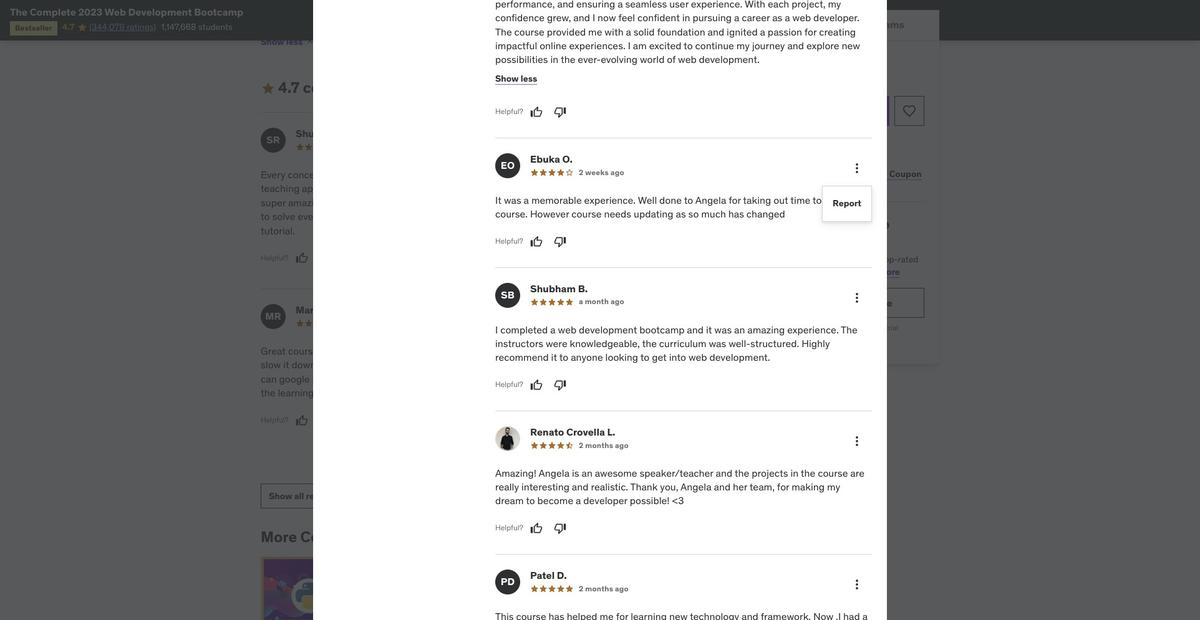 Task type: describe. For each thing, give the bounding box(es) containing it.
it was a memorable experience. well done to angela for taking out time to make this course. however course needs updating as so much has changed
[[495, 194, 867, 220]]

it left out,
[[368, 373, 374, 385]]

rated
[[898, 254, 919, 265]]

shubham for shubham r.
[[296, 127, 341, 140]]

completed
[[500, 323, 548, 336]]

in left pursuing
[[624, 554, 632, 567]]

learn more
[[853, 266, 900, 278]]

projects,
[[643, 429, 682, 441]]

and left her
[[714, 481, 731, 493]]

marcos orza r.
[[296, 304, 367, 316]]

a up design. on the bottom left of page
[[553, 485, 558, 497]]

statement
[[414, 196, 460, 209]]

access
[[843, 151, 867, 161]]

and up impactful
[[650, 582, 667, 595]]

and left if
[[318, 359, 335, 371]]

completing
[[513, 345, 564, 357]]

in down the amazing!
[[526, 485, 534, 497]]

additional actions for review by patel d. image
[[850, 578, 865, 593]]

development
[[128, 6, 192, 18]]

incredibly
[[599, 359, 642, 371]]

every inside to make sure everything is easy to understand. i'll be there for you every step of the way.
[[340, 17, 362, 28]]

to left get at the right of page
[[640, 351, 650, 364]]

and up process.
[[321, 373, 337, 385]]

to left or
[[813, 194, 822, 206]]

renato crovella l.
[[530, 426, 615, 438]]

various
[[609, 429, 641, 441]]

a down b.
[[579, 297, 583, 307]]

in right skills
[[529, 401, 537, 413]]

a left solid
[[568, 582, 573, 595]]

helpful? left mark review by siddharth r. as helpful icon
[[495, 107, 523, 116]]

month inside starting at $20.00 per month after trial cancel anytime
[[845, 323, 866, 333]]

helpful? up the amazing!
[[489, 453, 517, 463]]

a up technologies
[[616, 373, 621, 385]]

out,
[[376, 373, 393, 385]]

after
[[868, 323, 884, 333]]

additional actions for review by ebuka o. image
[[850, 161, 865, 176]]

a inside the i completed a web development bootcamp and it was an amazing experience. the instructors were knowledgeable, the curriculum was well-structured. highly recommend it to anyone looking to get into web development.
[[550, 323, 556, 336]]

into inside the i completed a web development bootcamp and it was an amazing experience. the instructors were knowledgeable, the curriculum was well-structured. highly recommend it to anyone looking to get into web development.
[[669, 351, 686, 364]]

try personal plan for free link
[[742, 288, 925, 318]]

course inside it was a memorable experience. well done to angela for taking out time to make this course. however course needs updating as so much has changed
[[572, 208, 602, 220]]

anytime
[[833, 339, 859, 348]]

video
[[348, 345, 372, 357]]

i'll
[[261, 17, 271, 28]]

seamless
[[619, 527, 661, 539]]

show down be
[[261, 36, 284, 47]]

the right the if
[[331, 345, 346, 357]]

in inside 'amazing! angela is an awesome speaker/teacher and the projects in the course are really interesting and realistic. thank you, angela and her team, for making my dream to become a developer possible! <3'
[[791, 467, 799, 480]]

2 vertical spatial you
[[451, 359, 467, 371]]

for up troubleshooting
[[520, 499, 533, 511]]

and inside every concept is explained very nicely and the teaching approach is what makes this course super amazing as it gives problem statement to solve every single concept. so far loving the tutorial.
[[431, 168, 447, 181]]

instilled
[[489, 485, 524, 497]]

the inside yes, it was. for me, it's a whole package for diving into the exciting journey of  full- stack web development.
[[538, 182, 552, 195]]

memorable
[[531, 194, 582, 206]]

eye
[[502, 499, 518, 511]]

of inside get this course, plus 11,000+ of our top-rated courses, with personal plan.
[[857, 254, 865, 265]]

more for learn more
[[879, 266, 900, 278]]

solve
[[272, 210, 295, 223]]

concept.
[[353, 210, 392, 223]]

of inside great course, if the video is to fast you can slow it down and if the chapter is outdated you can google it and figure it out, that' s  part of the learning process.
[[446, 373, 455, 385]]

web up the been
[[574, 345, 592, 357]]

report button
[[833, 191, 862, 216]]

the right if
[[345, 359, 360, 371]]

to inside great course, if the video is to fast you can slow it down and if the chapter is outdated you can google it and figure it out, that' s  part of the learning process.
[[384, 345, 393, 357]]

of inside to make sure everything is easy to understand. i'll be there for you every step of the way.
[[384, 17, 393, 28]]

equipped
[[489, 471, 531, 483]]

also
[[675, 471, 693, 483]]

understand.
[[607, 0, 654, 11]]

every concept is explained very nicely and the teaching approach is what makes this course super amazing as it gives problem statement to solve every single concept. so far loving the tutorial.
[[261, 168, 466, 237]]

dream
[[495, 495, 524, 507]]

trial
[[886, 323, 899, 333]]

free
[[874, 297, 893, 309]]

a down optimizing
[[611, 527, 617, 539]]

i down the been
[[578, 373, 581, 385]]

the up her
[[735, 467, 749, 480]]

it right slow in the left of the page
[[283, 359, 289, 371]]

am
[[553, 610, 567, 621]]

an inside 'amazing! angela is an awesome speaker/teacher and the projects in the course are really interesting and realistic. thank you, angela and her team, for making my dream to become a developer possible! <3'
[[582, 467, 593, 480]]

a inside it was a memorable experience. well done to angela for taking out time to make this course. however course needs updating as so much has changed
[[524, 194, 529, 206]]

mark review by shubham b. as helpful image
[[530, 379, 542, 392]]

for left free
[[858, 297, 871, 309]]

approach
[[302, 182, 344, 195]]

course up expertise
[[611, 457, 641, 469]]

developer
[[584, 495, 628, 507]]

this inside every concept is explained very nicely and the teaching approach is what makes this course super amazing as it gives problem statement to solve every single concept. so far loving the tutorial.
[[412, 182, 428, 195]]

with down patel d.
[[547, 582, 566, 595]]

if
[[323, 345, 329, 357]]

great course, if the video is to fast you can slow it down and if the chapter is outdated you can google it and figure it out, that' s  part of the learning process.
[[261, 345, 467, 399]]

for down solid
[[567, 596, 579, 609]]

nicely
[[402, 168, 428, 181]]

looking
[[605, 351, 638, 364]]

patel d.
[[530, 569, 567, 582]]

d. for patel d.
[[557, 569, 567, 582]]

at inside after completing a web development course, my experience has been incredibly fulfilling and transformative. i gained a comprehensive understanding of web technologies and honed my skills in html, css, javascript, and other relevant frameworks. armed with this knowledge, i embarked on various projects, creating dynamic and visually appealing websites from scratch. the course not only equipped me with technical expertise but also instilled in me a problem-solving mindset and an eye for design. i became adept at troubleshooting code, optimizing website performance, and ensuring a seamless user experience. with each project, my confidence grew, and i now feel confident in pursuing a career as a web developer. the course provided me with a solid foundation and ignited a passion for creating impactful online experiences. i am exc
[[641, 499, 650, 511]]

apply
[[864, 168, 887, 180]]

possible!
[[630, 495, 670, 507]]

mark review by siddharth r. as helpful image
[[530, 106, 542, 118]]

google
[[279, 373, 310, 385]]

shubham for shubham b.
[[530, 282, 576, 295]]

and left the "other"
[[646, 401, 662, 413]]

the inside to make sure everything is easy to understand. i'll be there for you every step of the way.
[[395, 17, 408, 28]]

1 vertical spatial was
[[715, 323, 732, 336]]

dynamic
[[528, 443, 566, 455]]

get
[[742, 254, 757, 265]]

amazing! angela is an awesome speaker/teacher and the projects in the course are really interesting and realistic. thank you, angela and her team, for making my dream to become a developer possible! <3
[[495, 467, 865, 507]]

teams button
[[839, 10, 940, 40]]

ago for course,
[[609, 319, 622, 328]]

reviews
[[306, 491, 338, 502]]

well-
[[729, 337, 751, 350]]

as inside it was a memorable experience. well done to angela for taking out time to make this course. however course needs updating as so much has changed
[[676, 208, 686, 220]]

personal inside button
[[762, 18, 804, 31]]

mark review by ebuka o. as unhelpful image
[[554, 235, 566, 248]]

for
[[540, 168, 555, 181]]

helpful? for every concept is explained very nicely and the teaching approach is what makes this course super amazing as it gives problem statement to solve every single concept. so far loving the tutorial.
[[261, 253, 289, 262]]

2 for d.
[[579, 584, 584, 594]]

visually
[[587, 443, 620, 455]]

top
[[870, 217, 890, 233]]

as inside every concept is explained very nicely and the teaching approach is what makes this course super amazing as it gives problem statement to solve every single concept. so far loving the tutorial.
[[328, 196, 338, 209]]

outdated
[[408, 359, 449, 371]]

feel
[[561, 554, 577, 567]]

figure
[[340, 373, 366, 385]]

skills
[[505, 401, 527, 413]]

2 for o.
[[579, 168, 584, 177]]

for inside 'amazing! angela is an awesome speaker/teacher and the projects in the course are really interesting and realistic. thank you, angela and her team, for making my dream to become a developer possible! <3'
[[777, 481, 789, 493]]

sr
[[266, 134, 280, 146]]

my down seamless
[[626, 540, 639, 553]]

user
[[663, 527, 682, 539]]

1 vertical spatial me
[[537, 485, 551, 497]]

show more
[[489, 420, 536, 431]]

appealing
[[622, 443, 666, 455]]

web up css,
[[567, 387, 586, 399]]

every inside every concept is explained very nicely and the teaching approach is what makes this course super amazing as it gives problem statement to solve every single concept. so far loving the tutorial.
[[298, 210, 322, 223]]

my inside 'amazing! angela is an awesome speaker/teacher and the projects in the course are really interesting and realistic. thank you, angela and her team, for making my dream to become a developer possible! <3'
[[827, 481, 840, 493]]

it inside yes, it was. for me, it's a whole package for diving into the exciting journey of  full- stack web development.
[[510, 168, 516, 181]]

teaching
[[261, 182, 300, 195]]

2 for crovella
[[579, 441, 584, 450]]

passion
[[530, 596, 565, 609]]

to right the easy
[[597, 0, 605, 11]]

are
[[850, 467, 865, 480]]

was inside it was a memorable experience. well done to angela for taking out time to make this course. however course needs updating as so much has changed
[[504, 194, 521, 206]]

and inside the i completed a web development bootcamp and it was an amazing experience. the instructors were knowledgeable, the curriculum was well-structured. highly recommend it to anyone looking to get into web development.
[[687, 323, 704, 336]]

of inside yes, it was. for me, it's a whole package for diving into the exciting journey of  full- stack web development.
[[627, 182, 636, 195]]

get this course, plus 11,000+ of our top-rated courses, with personal plan.
[[742, 254, 919, 278]]

time
[[791, 194, 811, 206]]

show up ad
[[495, 73, 519, 84]]

it down down on the bottom left
[[312, 373, 318, 385]]

and right also
[[716, 467, 733, 480]]

full
[[800, 151, 812, 161]]

0 horizontal spatial creating
[[489, 443, 526, 455]]

with down scratch. at the bottom left of page
[[550, 471, 569, 483]]

helpful? for amazing! angela is an awesome speaker/teacher and the projects in the course are really interesting and realistic. thank you, angela and her team, for making my dream to become a developer possible! <3
[[495, 524, 523, 533]]

less for the bottom show less button
[[521, 73, 537, 84]]

web down now
[[540, 568, 558, 581]]

show less for the bottom show less button
[[495, 73, 537, 84]]

renato
[[530, 426, 564, 438]]

thank
[[630, 481, 658, 493]]

course down pursuing
[[628, 568, 658, 581]]

eo
[[501, 159, 515, 172]]

mark review by agbonifo d. as unhelpful image
[[547, 224, 560, 237]]

is down explained
[[346, 182, 353, 195]]

1 horizontal spatial r.
[[357, 304, 367, 316]]

subscribe
[[742, 217, 801, 233]]

1,147,668
[[161, 21, 196, 33]]

d. for agbonifo d. ad
[[570, 127, 580, 140]]

shubham b.
[[530, 282, 588, 295]]

siddharth r.
[[524, 304, 584, 316]]

done
[[659, 194, 682, 206]]

r. for siddharth r.
[[574, 304, 584, 316]]

i up code,
[[570, 499, 572, 511]]

instructors
[[495, 337, 543, 350]]

1 horizontal spatial can
[[433, 345, 449, 357]]

the up "bestseller"
[[10, 6, 27, 18]]

2 vertical spatial angela
[[681, 481, 712, 493]]

and up scratch. at the bottom left of page
[[568, 443, 585, 455]]

2 vertical spatial was
[[709, 337, 726, 350]]

angela inside it was a memorable experience. well done to angela for taking out time to make this course. however course needs updating as so much has changed
[[695, 194, 726, 206]]

and up with
[[551, 527, 568, 539]]

my down after
[[489, 359, 502, 371]]

this inside get this course, plus 11,000+ of our top-rated courses, with personal plan.
[[759, 254, 773, 265]]

cancel
[[808, 339, 831, 348]]

development. inside yes, it was. for me, it's a whole package for diving into the exciting journey of  full- stack web development.
[[510, 196, 571, 209]]

curriculum
[[659, 337, 707, 350]]

mark review by renato crovella l. as unhelpful image
[[554, 523, 566, 535]]

1 vertical spatial creating
[[582, 596, 618, 609]]

gives
[[349, 196, 372, 209]]

of inside after completing a web development course, my experience has been incredibly fulfilling and transformative. i gained a comprehensive understanding of web technologies and honed my skills in html, css, javascript, and other relevant frameworks. armed with this knowledge, i embarked on various projects, creating dynamic and visually appealing websites from scratch. the course not only equipped me with technical expertise but also instilled in me a problem-solving mindset and an eye for design. i became adept at troubleshooting code, optimizing website performance, and ensuring a seamless user experience. with each project, my confidence grew, and i now feel confident in pursuing a career as a web developer. the course provided me with a solid foundation and ignited a passion for creating impactful online experiences. i am exc
[[556, 387, 565, 399]]

speaker/teacher
[[640, 467, 713, 480]]

i left am
[[548, 610, 551, 621]]

4.7 for 4.7
[[62, 21, 75, 33]]

team,
[[750, 481, 775, 493]]

day
[[793, 136, 805, 145]]

slow
[[261, 359, 281, 371]]

tab list containing personal
[[727, 10, 940, 41]]

starting
[[768, 323, 795, 333]]

ago up impactful
[[615, 584, 629, 594]]

i left now
[[535, 554, 537, 567]]

problem-
[[561, 485, 602, 497]]

is up "chapter"
[[375, 345, 382, 357]]

as inside after completing a web development course, my experience has been incredibly fulfilling and transformative. i gained a comprehensive understanding of web technologies and honed my skills in html, css, javascript, and other relevant frameworks. armed with this knowledge, i embarked on various projects, creating dynamic and visually appealing websites from scratch. the course not only equipped me with technical expertise but also instilled in me a problem-solving mindset and an eye for design. i became adept at troubleshooting code, optimizing website performance, and ensuring a seamless user experience. with each project, my confidence grew, and i now feel confident in pursuing a career as a web developer. the course provided me with a solid foundation and ignited a passion for creating impactful online experiences. i am exc
[[520, 568, 530, 581]]

and up understanding
[[489, 373, 506, 385]]

to up the so
[[684, 194, 693, 206]]

has inside it was a memorable experience. well done to angela for taking out time to make this course. however course needs updating as so much has changed
[[728, 208, 744, 220]]

a right completing
[[566, 345, 571, 357]]

and down also
[[674, 485, 691, 497]]

0 horizontal spatial month
[[585, 297, 609, 307]]

super
[[261, 196, 286, 209]]

everything
[[526, 0, 567, 11]]

ago for well
[[611, 168, 624, 177]]

with up various
[[617, 415, 636, 427]]

2 vertical spatial personal
[[791, 297, 832, 309]]

ago for speaker/teacher
[[615, 441, 629, 450]]

exciting
[[555, 182, 590, 195]]

i up dynamic
[[543, 429, 545, 441]]

experience
[[505, 359, 554, 371]]

and down comprehensive
[[648, 387, 665, 399]]

0 horizontal spatial show less button
[[261, 29, 315, 54]]

chapter
[[362, 359, 396, 371]]

all
[[294, 491, 304, 502]]

an inside after completing a web development course, my experience has been incredibly fulfilling and transformative. i gained a comprehensive understanding of web technologies and honed my skills in html, css, javascript, and other relevant frameworks. armed with this knowledge, i embarked on various projects, creating dynamic and visually appealing websites from scratch. the course not only equipped me with technical expertise but also instilled in me a problem-solving mindset and an eye for design. i became adept at troubleshooting code, optimizing website performance, and ensuring a seamless user experience. with each project, my confidence grew, and i now feel confident in pursuing a career as a web developer. the course provided me with a solid foundation and ignited a passion for creating impactful online experiences. i am exc
[[489, 499, 500, 511]]

months for development
[[579, 319, 607, 328]]

interesting
[[522, 481, 570, 493]]

it down were
[[551, 351, 557, 364]]

learning
[[278, 387, 314, 399]]



Task type: vqa. For each thing, say whether or not it's contained in the screenshot.
bottommost Udemy
no



Task type: locate. For each thing, give the bounding box(es) containing it.
1 2 from the top
[[579, 168, 584, 177]]

2 vertical spatial experience.
[[489, 540, 541, 553]]

1 horizontal spatial make
[[824, 194, 849, 206]]

helpful? for it was a memorable experience. well done to angela for taking out time to make this course. however course needs updating as so much has changed
[[495, 236, 523, 246]]

mark review by siddharth r. as unhelpful image
[[554, 106, 566, 118]]

development for gained
[[595, 345, 653, 357]]

2 months ago for d.
[[579, 584, 629, 594]]

2 horizontal spatial r.
[[574, 304, 584, 316]]

coupon
[[889, 168, 922, 180]]

1 vertical spatial show less button
[[495, 67, 537, 92]]

my
[[489, 359, 502, 371], [489, 401, 502, 413], [827, 481, 840, 493], [626, 540, 639, 553]]

0 vertical spatial show less button
[[261, 29, 315, 54]]

1 horizontal spatial you
[[415, 345, 431, 357]]

experience. inside it was a memorable experience. well done to angela for taking out time to make this course. however course needs updating as so much has changed
[[584, 194, 636, 206]]

experience. inside the i completed a web development bootcamp and it was an amazing experience. the instructors were knowledgeable, the curriculum was well-structured. highly recommend it to anyone looking to get into web development.
[[787, 323, 839, 336]]

ago up "knowledgeable,"
[[609, 319, 622, 328]]

bestseller
[[15, 23, 52, 33]]

ensuring
[[570, 527, 609, 539]]

r. up 5
[[574, 304, 584, 316]]

the left learning
[[261, 387, 275, 399]]

helpful? left mark review by marcos orza r. as helpful icon
[[261, 416, 289, 425]]

for left the taking
[[729, 194, 741, 206]]

making
[[792, 481, 825, 493]]

0 vertical spatial amazing
[[288, 196, 326, 209]]

to
[[473, 0, 481, 11], [597, 0, 605, 11], [684, 194, 693, 206], [813, 194, 822, 206], [261, 210, 270, 223], [803, 217, 815, 233], [384, 345, 393, 357], [559, 351, 568, 364], [640, 351, 650, 364], [526, 495, 535, 507]]

for right there
[[309, 17, 321, 28]]

1 horizontal spatial as
[[520, 568, 530, 581]]

1 vertical spatial an
[[582, 467, 593, 480]]

embarked
[[548, 429, 593, 441]]

learn more link
[[853, 266, 900, 278]]

step
[[364, 17, 382, 28]]

course up shubham r.
[[303, 78, 351, 97]]

web down curriculum
[[689, 351, 707, 364]]

mark review by ebuka o. as helpful image
[[530, 235, 542, 248]]

4.7 for 4.7 course rating
[[278, 78, 300, 97]]

additional actions for review by renato crovella l. image
[[850, 434, 865, 449]]

highly
[[802, 337, 830, 350]]

0 horizontal spatial show less
[[261, 36, 303, 47]]

career
[[489, 568, 517, 581]]

subscribe to udemy's top courses
[[742, 217, 890, 249]]

solid
[[576, 582, 597, 595]]

the down for
[[538, 182, 552, 195]]

1 vertical spatial experience.
[[787, 323, 839, 336]]

shubham
[[296, 127, 341, 140], [530, 282, 576, 295]]

course, up fulfilling
[[655, 345, 688, 357]]

to inside 'amazing! angela is an awesome speaker/teacher and the projects in the course are really interesting and realistic. thank you, angela and her team, for making my dream to become a developer possible! <3'
[[526, 495, 535, 507]]

that'
[[396, 373, 416, 385]]

amazing down approach
[[288, 196, 326, 209]]

0 vertical spatial 4.7
[[62, 21, 75, 33]]

is inside to make sure everything is easy to understand. i'll be there for you every step of the way.
[[569, 0, 575, 11]]

weeks
[[585, 168, 609, 177]]

ago for bootcamp
[[611, 297, 624, 307]]

1 vertical spatial 2 months ago
[[579, 584, 629, 594]]

0 horizontal spatial course,
[[288, 345, 321, 357]]

show less button down there
[[261, 29, 315, 54]]

show less inside button
[[261, 36, 303, 47]]

1 horizontal spatial creating
[[582, 596, 618, 609]]

into inside yes, it was. for me, it's a whole package for diving into the exciting journey of  full- stack web development.
[[518, 182, 535, 195]]

0 vertical spatial experience.
[[584, 194, 636, 206]]

is up approach
[[326, 168, 334, 181]]

ago down l.
[[615, 441, 629, 450]]

armed
[[585, 415, 614, 427]]

less for the left show less button
[[286, 36, 303, 47]]

this inside after completing a web development course, my experience has been incredibly fulfilling and transformative. i gained a comprehensive understanding of web technologies and honed my skills in html, css, javascript, and other relevant frameworks. armed with this knowledge, i embarked on various projects, creating dynamic and visually appealing websites from scratch. the course not only equipped me with technical expertise but also instilled in me a problem-solving mindset and an eye for design. i became adept at troubleshooting code, optimizing website performance, and ensuring a seamless user experience. with each project, my confidence grew, and i now feel confident in pursuing a career as a web developer. the course provided me with a solid foundation and ignited a passion for creating impactful online experiences. i am exc
[[638, 415, 654, 427]]

the up statement at the left
[[450, 168, 464, 181]]

0 horizontal spatial you
[[323, 17, 338, 28]]

is inside 'amazing! angela is an awesome speaker/teacher and the projects in the course are really interesting and realistic. thank you, angela and her team, for making my dream to become a developer possible! <3'
[[572, 467, 579, 480]]

my up relevant
[[489, 401, 502, 413]]

make inside it was a memorable experience. well done to angela for taking out time to make this course. however course needs updating as so much has changed
[[824, 194, 849, 206]]

2 vertical spatial months
[[585, 584, 613, 594]]

anyone
[[571, 351, 603, 364]]

to up troubleshooting
[[526, 495, 535, 507]]

r. for shubham r.
[[343, 127, 353, 140]]

medium image
[[261, 81, 276, 96]]

the inside the i completed a web development bootcamp and it was an amazing experience. the instructors were knowledgeable, the curriculum was well-structured. highly recommend it to anyone looking to get into web development.
[[841, 323, 858, 336]]

journey
[[592, 182, 625, 195]]

gained
[[583, 373, 613, 385]]

i inside the i completed a web development bootcamp and it was an amazing experience. the instructors were knowledgeable, the curriculum was well-structured. highly recommend it to anyone looking to get into web development.
[[495, 323, 498, 336]]

personal inside get this course, plus 11,000+ of our top-rated courses, with personal plan.
[[796, 266, 830, 278]]

0 vertical spatial month
[[585, 297, 609, 307]]

0 vertical spatial show less
[[261, 36, 303, 47]]

2 vertical spatial me
[[531, 582, 544, 595]]

confident
[[580, 554, 622, 567]]

mark review by agbonifo d. as helpful image
[[524, 224, 536, 237]]

344k
[[412, 78, 450, 97]]

make inside to make sure everything is easy to understand. i'll be there for you every step of the way.
[[483, 0, 505, 11]]

1 vertical spatial show less
[[495, 73, 537, 84]]

for
[[309, 17, 321, 28], [668, 168, 680, 181], [729, 194, 741, 206], [858, 297, 871, 309], [777, 481, 789, 493], [520, 499, 533, 511], [567, 596, 579, 609]]

month right per
[[845, 323, 866, 333]]

show inside "button"
[[489, 420, 513, 431]]

an
[[734, 323, 745, 336], [582, 467, 593, 480], [489, 499, 500, 511]]

the right loving at the top of the page
[[452, 210, 466, 223]]

1 horizontal spatial less
[[521, 73, 537, 84]]

it right "yes,"
[[510, 168, 516, 181]]

web inside yes, it was. for me, it's a whole package for diving into the exciting journey of  full- stack web development.
[[489, 196, 508, 209]]

developer.
[[561, 568, 607, 581]]

has inside after completing a web development course, my experience has been incredibly fulfilling and transformative. i gained a comprehensive understanding of web technologies and honed my skills in html, css, javascript, and other relevant frameworks. armed with this knowledge, i embarked on various projects, creating dynamic and visually appealing websites from scratch. the course not only equipped me with technical expertise but also instilled in me a problem-solving mindset and an eye for design. i became adept at troubleshooting code, optimizing website performance, and ensuring a seamless user experience. with each project, my confidence grew, and i now feel confident in pursuing a career as a web developer. the course provided me with a solid foundation and ignited a passion for creating impactful online experiences. i am exc
[[556, 359, 572, 371]]

d.
[[570, 127, 580, 140], [557, 569, 567, 582]]

shubham up concept
[[296, 127, 341, 140]]

course, inside great course, if the video is to fast you can slow it down and if the chapter is outdated you can google it and figure it out, that' s  part of the learning process.
[[288, 345, 321, 357]]

you inside to make sure everything is easy to understand. i'll be there for you every step of the way.
[[323, 17, 338, 28]]

experience.
[[584, 194, 636, 206], [787, 323, 839, 336], [489, 540, 541, 553]]

months down developer.
[[585, 584, 613, 594]]

a down confidence
[[676, 554, 681, 567]]

as left the so
[[676, 208, 686, 220]]

experiences.
[[489, 610, 545, 621]]

this down nicely
[[412, 182, 428, 195]]

0 horizontal spatial as
[[328, 196, 338, 209]]

really
[[495, 481, 519, 493]]

development. inside the i completed a web development bootcamp and it was an amazing experience. the instructors were knowledgeable, the curriculum was well-structured. highly recommend it to anyone looking to get into web development.
[[710, 351, 770, 364]]

a inside 'amazing! angela is an awesome speaker/teacher and the projects in the course are really interesting and realistic. thank you, angela and her team, for making my dream to become a developer possible! <3'
[[576, 495, 581, 507]]

personal button
[[727, 10, 839, 40]]

show left all
[[269, 491, 292, 502]]

1 vertical spatial shubham
[[530, 282, 576, 295]]

be
[[273, 17, 283, 28]]

1 vertical spatial has
[[556, 359, 572, 371]]

0 vertical spatial into
[[518, 182, 535, 195]]

0 horizontal spatial make
[[483, 0, 505, 11]]

11,000+
[[824, 254, 855, 265]]

1 horizontal spatial amazing
[[748, 323, 785, 336]]

1 vertical spatial personal
[[796, 266, 830, 278]]

2 left weeks
[[579, 168, 584, 177]]

course, inside get this course, plus 11,000+ of our top-rated courses, with personal plan.
[[775, 254, 804, 265]]

show
[[261, 36, 284, 47], [495, 73, 519, 84], [489, 420, 513, 431], [269, 491, 292, 502]]

2 horizontal spatial an
[[734, 323, 745, 336]]

ratings
[[453, 78, 504, 97]]

more for show more
[[514, 420, 536, 431]]

the complete 2023 web development bootcamp
[[10, 6, 243, 18]]

amazing inside every concept is explained very nicely and the teaching approach is what makes this course super amazing as it gives problem statement to solve every single concept. so far loving the tutorial.
[[288, 196, 326, 209]]

a up were
[[550, 323, 556, 336]]

1 vertical spatial development.
[[710, 351, 770, 364]]

concept
[[288, 168, 324, 181]]

1 vertical spatial less
[[521, 73, 537, 84]]

online
[[665, 596, 692, 609]]

1 horizontal spatial experience.
[[584, 194, 636, 206]]

show less for the left show less button
[[261, 36, 303, 47]]

2 horizontal spatial as
[[676, 208, 686, 220]]

0 horizontal spatial more
[[514, 420, 536, 431]]

0 horizontal spatial every
[[298, 210, 322, 223]]

knowledgeable,
[[570, 337, 640, 350]]

code,
[[562, 513, 587, 525]]

1 horizontal spatial more
[[879, 266, 900, 278]]

0 vertical spatial less
[[286, 36, 303, 47]]

2 weeks ago
[[579, 168, 624, 177]]

show less down be
[[261, 36, 303, 47]]

amazing inside the i completed a web development bootcamp and it was an amazing experience. the instructors were knowledgeable, the curriculum was well-structured. highly recommend it to anyone looking to get into web development.
[[748, 323, 785, 336]]

it up curriculum
[[706, 323, 712, 336]]

become
[[537, 495, 573, 507]]

0 horizontal spatial amazing
[[288, 196, 326, 209]]

for inside to make sure everything is easy to understand. i'll be there for you every step of the way.
[[309, 17, 321, 28]]

course
[[303, 78, 351, 97], [430, 182, 461, 195], [572, 208, 602, 220], [611, 457, 641, 469], [818, 467, 848, 480], [628, 568, 658, 581]]

344k ratings
[[412, 78, 504, 97]]

web down diving
[[489, 196, 508, 209]]

this inside it was a memorable experience. well done to angela for taking out time to make this course. however course needs updating as so much has changed
[[851, 194, 867, 206]]

0 vertical spatial development.
[[510, 196, 571, 209]]

the inside the i completed a web development bootcamp and it was an amazing experience. the instructors were knowledgeable, the curriculum was well-structured. highly recommend it to anyone looking to get into web development.
[[642, 337, 657, 350]]

honed
[[667, 387, 695, 399]]

to inside subscribe to udemy's top courses
[[803, 217, 815, 233]]

angela up much on the top right of the page
[[695, 194, 726, 206]]

r. up explained
[[343, 127, 353, 140]]

experience. inside after completing a web development course, my experience has been incredibly fulfilling and transformative. i gained a comprehensive understanding of web technologies and honed my skills in html, css, javascript, and other relevant frameworks. armed with this knowledge, i embarked on various projects, creating dynamic and visually appealing websites from scratch. the course not only equipped me with technical expertise but also instilled in me a problem-solving mindset and an eye for design. i became adept at troubleshooting code, optimizing website performance, and ensuring a seamless user experience. with each project, my confidence grew, and i now feel confident in pursuing a career as a web developer. the course provided me with a solid foundation and ignited a passion for creating impactful online experiences. i am exc
[[489, 540, 541, 553]]

it inside every concept is explained very nicely and the teaching approach is what makes this course super amazing as it gives problem statement to solve every single concept. so far loving the tutorial.
[[341, 196, 346, 209]]

wishlist image
[[902, 103, 917, 118]]

a inside yes, it was. for me, it's a whole package for diving into the exciting journey of  full- stack web development.
[[591, 168, 596, 181]]

an up well-
[[734, 323, 745, 336]]

process.
[[316, 387, 354, 399]]

the up making
[[801, 467, 816, 480]]

1 2 months ago from the top
[[579, 441, 629, 450]]

of left full-
[[627, 182, 636, 195]]

1 horizontal spatial development.
[[710, 351, 770, 364]]

0 vertical spatial d.
[[570, 127, 580, 140]]

and right grew,
[[515, 554, 532, 567]]

1 horizontal spatial at
[[797, 323, 804, 333]]

0 horizontal spatial less
[[286, 36, 303, 47]]

a right pd at the bottom left of page
[[532, 568, 537, 581]]

for down projects
[[777, 481, 789, 493]]

2 months ago for crovella
[[579, 441, 629, 450]]

1 vertical spatial into
[[669, 351, 686, 364]]

an left the eye
[[489, 499, 500, 511]]

development inside the i completed a web development bootcamp and it was an amazing experience. the instructors were knowledgeable, the curriculum was well-structured. highly recommend it to anyone looking to get into web development.
[[579, 323, 637, 336]]

2 months ago down developer.
[[579, 584, 629, 594]]

1 horizontal spatial show less
[[495, 73, 537, 84]]

0 vertical spatial personal
[[762, 18, 804, 31]]

1 vertical spatial d.
[[557, 569, 567, 582]]

as up 'single'
[[328, 196, 338, 209]]

5
[[573, 319, 577, 328]]

this up projects,
[[638, 415, 654, 427]]

month down b.
[[585, 297, 609, 307]]

more inside "button"
[[514, 420, 536, 431]]

(344,079
[[89, 21, 125, 33]]

our
[[867, 254, 879, 265]]

0 vertical spatial me
[[534, 471, 547, 483]]

2 horizontal spatial experience.
[[787, 323, 839, 336]]

taking
[[743, 194, 771, 206]]

mark review by shubham b. as unhelpful image
[[554, 379, 566, 392]]

0 horizontal spatial d.
[[557, 569, 567, 582]]

at inside starting at $20.00 per month after trial cancel anytime
[[797, 323, 804, 333]]

1 horizontal spatial has
[[728, 208, 744, 220]]

and
[[431, 168, 447, 181], [687, 323, 704, 336], [318, 359, 335, 371], [321, 373, 337, 385], [489, 373, 506, 385], [648, 387, 665, 399], [646, 401, 662, 413], [568, 443, 585, 455], [716, 467, 733, 480], [572, 481, 589, 493], [714, 481, 731, 493], [674, 485, 691, 497], [551, 527, 568, 539], [515, 554, 532, 567], [650, 582, 667, 595]]

0 vertical spatial development
[[579, 323, 637, 336]]

angela up <3
[[681, 481, 712, 493]]

needs
[[604, 208, 631, 220]]

3 2 from the top
[[579, 584, 584, 594]]

course inside every concept is explained very nicely and the teaching approach is what makes this course super amazing as it gives problem statement to solve every single concept. so far loving the tutorial.
[[430, 182, 461, 195]]

web up were
[[558, 323, 577, 336]]

d. inside agbonifo d. ad
[[570, 127, 580, 140]]

more down the 'top-' at the right
[[879, 266, 900, 278]]

it up 'single'
[[341, 196, 346, 209]]

marcos
[[296, 304, 331, 316]]

optimizing
[[589, 513, 636, 525]]

0 horizontal spatial r.
[[343, 127, 353, 140]]

4.7 down complete
[[62, 21, 75, 33]]

0 vertical spatial more
[[879, 266, 900, 278]]

shubham r.
[[296, 127, 353, 140]]

0 horizontal spatial at
[[641, 499, 650, 511]]

frameworks.
[[527, 415, 582, 427]]

0 vertical spatial angela
[[695, 194, 726, 206]]

but
[[658, 471, 673, 483]]

make up udemy's
[[824, 194, 849, 206]]

show less
[[261, 36, 303, 47], [495, 73, 537, 84]]

shubham up "siddharth r."
[[530, 282, 576, 295]]

1 vertical spatial can
[[261, 373, 277, 385]]

r. right orza
[[357, 304, 367, 316]]

less
[[286, 36, 303, 47], [521, 73, 537, 84]]

i completed a web development bootcamp and it was an amazing experience. the instructors were knowledgeable, the curriculum was well-structured. highly recommend it to anyone looking to get into web development.
[[495, 323, 858, 364]]

to left sure
[[473, 0, 481, 11]]

technical
[[571, 471, 612, 483]]

1 horizontal spatial every
[[340, 17, 362, 28]]

tab list
[[727, 10, 940, 41]]

show all reviews
[[269, 491, 338, 502]]

me,
[[557, 168, 573, 181]]

$18.99
[[742, 51, 790, 70]]

helpful? for i completed a web development bootcamp and it was an amazing experience. the instructors were knowledgeable, the curriculum was well-structured. highly recommend it to anyone looking to get into web development.
[[495, 380, 523, 389]]

the down visually
[[592, 457, 608, 469]]

0 vertical spatial make
[[483, 0, 505, 11]]

to down were
[[559, 351, 568, 364]]

personal up the $20.00
[[791, 297, 832, 309]]

0 vertical spatial can
[[433, 345, 449, 357]]

1 vertical spatial make
[[824, 194, 849, 206]]

full-
[[639, 182, 656, 195]]

agbonifo d. ad
[[495, 127, 580, 146]]

this
[[412, 182, 428, 195], [851, 194, 867, 206], [759, 254, 773, 265], [638, 415, 654, 427]]

the up the anytime
[[841, 323, 858, 336]]

0 horizontal spatial experience.
[[489, 540, 541, 553]]

xsmall image
[[305, 37, 315, 47]]

1 vertical spatial 2
[[579, 441, 584, 450]]

0 horizontal spatial can
[[261, 373, 277, 385]]

siddharth
[[524, 304, 572, 316]]

package
[[628, 168, 666, 181]]

development inside after completing a web development course, my experience has been incredibly fulfilling and transformative. i gained a comprehensive understanding of web technologies and honed my skills in html, css, javascript, and other relevant frameworks. armed with this knowledge, i embarked on various projects, creating dynamic and visually appealing websites from scratch. the course not only equipped me with technical expertise but also instilled in me a problem-solving mindset and an eye for design. i became adept at troubleshooting code, optimizing website performance, and ensuring a seamless user experience. with each project, my confidence grew, and i now feel confident in pursuing a career as a web developer. the course provided me with a solid foundation and ignited a passion for creating impactful online experiences. i am exc
[[595, 345, 653, 357]]

a up experiences.
[[522, 596, 528, 609]]

1 vertical spatial more
[[514, 420, 536, 431]]

for inside yes, it was. for me, it's a whole package for diving into the exciting journey of  full- stack web development.
[[668, 168, 680, 181]]

0 vertical spatial 2
[[579, 168, 584, 177]]

1 vertical spatial 4.7
[[278, 78, 300, 97]]

an inside the i completed a web development bootcamp and it was an amazing experience. the instructors were knowledgeable, the curriculum was well-structured. highly recommend it to anyone looking to get into web development.
[[734, 323, 745, 336]]

show inside button
[[269, 491, 292, 502]]

was left well-
[[709, 337, 726, 350]]

additional actions for review by shubham b. image
[[850, 290, 865, 305]]

development up "knowledgeable,"
[[579, 323, 637, 336]]

you right there
[[323, 17, 338, 28]]

1 horizontal spatial shubham
[[530, 282, 576, 295]]

with
[[543, 540, 563, 553]]

into
[[518, 182, 535, 195], [669, 351, 686, 364]]

i up after
[[495, 323, 498, 336]]

show less up mark review by siddharth r. as helpful icon
[[495, 73, 537, 84]]

2 down developer.
[[579, 584, 584, 594]]

has right much on the top right of the page
[[728, 208, 744, 220]]

to inside every concept is explained very nicely and the teaching approach is what makes this course super amazing as it gives problem statement to solve every single concept. so far loving the tutorial.
[[261, 210, 270, 223]]

you up outdated
[[415, 345, 431, 357]]

plus
[[806, 254, 822, 265]]

months
[[579, 319, 607, 328], [585, 441, 613, 450], [585, 584, 613, 594]]

you right outdated
[[451, 359, 467, 371]]

1 vertical spatial at
[[641, 499, 650, 511]]

courses
[[300, 528, 359, 547]]

course up statement at the left
[[430, 182, 461, 195]]

months for awesome
[[585, 441, 613, 450]]

and up became
[[572, 481, 589, 493]]

for inside it was a memorable experience. well done to angela for taking out time to make this course. however course needs updating as so much has changed
[[729, 194, 741, 206]]

mark review by shubham r. as helpful image
[[295, 252, 308, 264]]

amazing!
[[495, 467, 536, 480]]

experience. up the highly
[[787, 323, 839, 336]]

0 vertical spatial months
[[579, 319, 607, 328]]

2 horizontal spatial course,
[[775, 254, 804, 265]]

2 2 months ago from the top
[[579, 584, 629, 594]]

0 vertical spatial at
[[797, 323, 804, 333]]

1 horizontal spatial course,
[[655, 345, 688, 357]]

course, up down on the bottom left
[[288, 345, 321, 357]]

try personal plan for free
[[774, 297, 893, 309]]

with inside get this course, plus 11,000+ of our top-rated courses, with personal plan.
[[777, 266, 794, 278]]

to down super
[[261, 210, 270, 223]]

development for knowledgeable,
[[579, 323, 637, 336]]

2 horizontal spatial you
[[451, 359, 467, 371]]

me up design. on the bottom left of page
[[537, 485, 551, 497]]

of up html,
[[556, 387, 565, 399]]

the up foundation
[[609, 568, 626, 581]]

after completing a web development course, my experience has been incredibly fulfilling and transformative. i gained a comprehensive understanding of web technologies and honed my skills in html, css, javascript, and other relevant frameworks. armed with this knowledge, i embarked on various projects, creating dynamic and visually appealing websites from scratch. the course not only equipped me with technical expertise but also instilled in me a problem-solving mindset and an eye for design. i became adept at troubleshooting code, optimizing website performance, and ensuring a seamless user experience. with each project, my confidence grew, and i now feel confident in pursuing a career as a web developer. the course provided me with a solid foundation and ignited a passion for creating impactful online experiences. i am exc
[[489, 345, 695, 621]]

and up curriculum
[[687, 323, 704, 336]]

course inside 'amazing! angela is an awesome speaker/teacher and the projects in the course are really interesting and realistic. thank you, angela and her team, for making my dream to become a developer possible! <3'
[[818, 467, 848, 480]]

1 horizontal spatial an
[[582, 467, 593, 480]]

changed
[[747, 208, 785, 220]]

0 vertical spatial you
[[323, 17, 338, 28]]

was up well-
[[715, 323, 732, 336]]

0 vertical spatial has
[[728, 208, 744, 220]]

helpful? for great course, if the video is to fast you can slow it down and if the chapter is outdated you can google it and figure it out, that' s  part of the learning process.
[[261, 416, 289, 425]]

amazing up structured.
[[748, 323, 785, 336]]

1 horizontal spatial d.
[[570, 127, 580, 140]]

course down exciting
[[572, 208, 602, 220]]

0 vertical spatial every
[[340, 17, 362, 28]]

my right making
[[827, 481, 840, 493]]

1 horizontal spatial show less button
[[495, 67, 537, 92]]

1 vertical spatial angela
[[539, 467, 570, 480]]

creating down solid
[[582, 596, 618, 609]]

a month ago
[[579, 297, 624, 307]]

me
[[534, 471, 547, 483], [537, 485, 551, 497], [531, 582, 544, 595]]

0 vertical spatial an
[[734, 323, 745, 336]]

mark review by renato crovella l. as helpful image
[[530, 523, 542, 535]]

to left fast
[[384, 345, 393, 357]]

2 2 from the top
[[579, 441, 584, 450]]

course, inside after completing a web development course, my experience has been incredibly fulfilling and transformative. i gained a comprehensive understanding of web technologies and honed my skills in html, css, javascript, and other relevant frameworks. armed with this knowledge, i embarked on various projects, creating dynamic and visually appealing websites from scratch. the course not only equipped me with technical expertise but also instilled in me a problem-solving mindset and an eye for design. i became adept at troubleshooting code, optimizing website performance, and ensuring a seamless user experience. with each project, my confidence grew, and i now feel confident in pursuing a career as a web developer. the course provided me with a solid foundation and ignited a passion for creating impactful online experiences. i am exc
[[655, 345, 688, 357]]

<3
[[672, 495, 684, 507]]

mark review by marcos orza r. as helpful image
[[295, 415, 308, 427]]

of
[[384, 17, 393, 28], [627, 182, 636, 195], [857, 254, 865, 265], [446, 373, 455, 385], [556, 387, 565, 399]]

recommend
[[495, 351, 549, 364]]

2 vertical spatial 2
[[579, 584, 584, 594]]

every right solve
[[298, 210, 322, 223]]

yes,
[[489, 168, 507, 181]]

0 horizontal spatial into
[[518, 182, 535, 195]]

1 vertical spatial amazing
[[748, 323, 785, 336]]

1 vertical spatial month
[[845, 323, 866, 333]]

0 horizontal spatial development.
[[510, 196, 571, 209]]

learn
[[853, 266, 877, 278]]

1 vertical spatial you
[[415, 345, 431, 357]]

technologies
[[588, 387, 646, 399]]

is down fast
[[399, 359, 406, 371]]

0 vertical spatial creating
[[489, 443, 526, 455]]

1 vertical spatial months
[[585, 441, 613, 450]]



